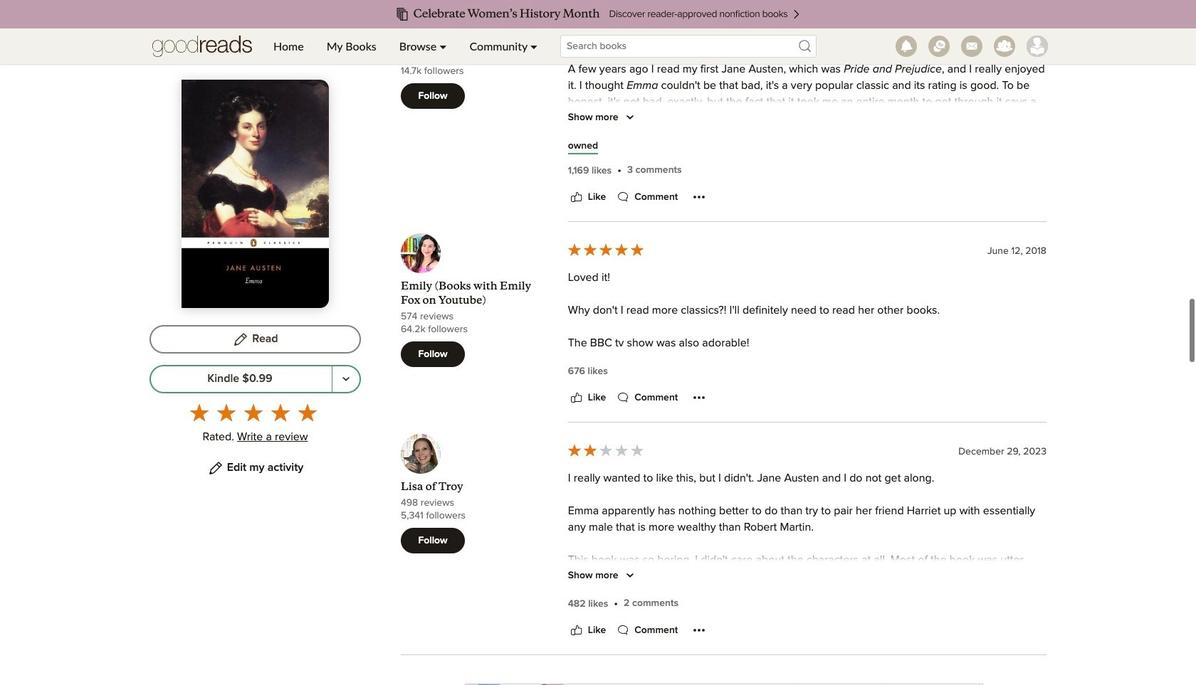Task type: vqa. For each thing, say whether or not it's contained in the screenshot.
home IMAGE
yes



Task type: describe. For each thing, give the bounding box(es) containing it.
rate 5 out of 5 image
[[298, 403, 317, 422]]

rating 5 out of 5 group
[[186, 399, 321, 426]]

review by emily (books with emily fox on youtube) element
[[401, 233, 1047, 434]]

rating 5 out of 5 image
[[567, 242, 645, 258]]

rate 1 out of 5 image
[[190, 403, 208, 422]]

rate 2 out of 5 image
[[217, 403, 235, 422]]

review by lisa of troy element
[[401, 434, 1047, 686]]

profile image for lisa of troy. image
[[401, 434, 441, 474]]

rate 3 out of 5 image
[[244, 403, 262, 422]]

profile image for emily (books with emily fox on youtube). image
[[401, 233, 441, 273]]

home image
[[152, 28, 252, 64]]



Task type: locate. For each thing, give the bounding box(es) containing it.
rate 4 out of 5 image
[[271, 403, 289, 422]]

rating 2 out of 5 image
[[567, 443, 645, 458]]

goodreads author image
[[433, 40, 443, 50]]

Search by book title or ISBN text field
[[560, 35, 817, 58]]

advertisement element
[[465, 684, 983, 686]]

rate this book element
[[150, 399, 361, 448]]

review by kai spellmeier element
[[401, 0, 1047, 686]]

celebrate women's history month with new nonfiction image
[[28, 0, 1168, 28]]

None search field
[[549, 35, 828, 58]]



